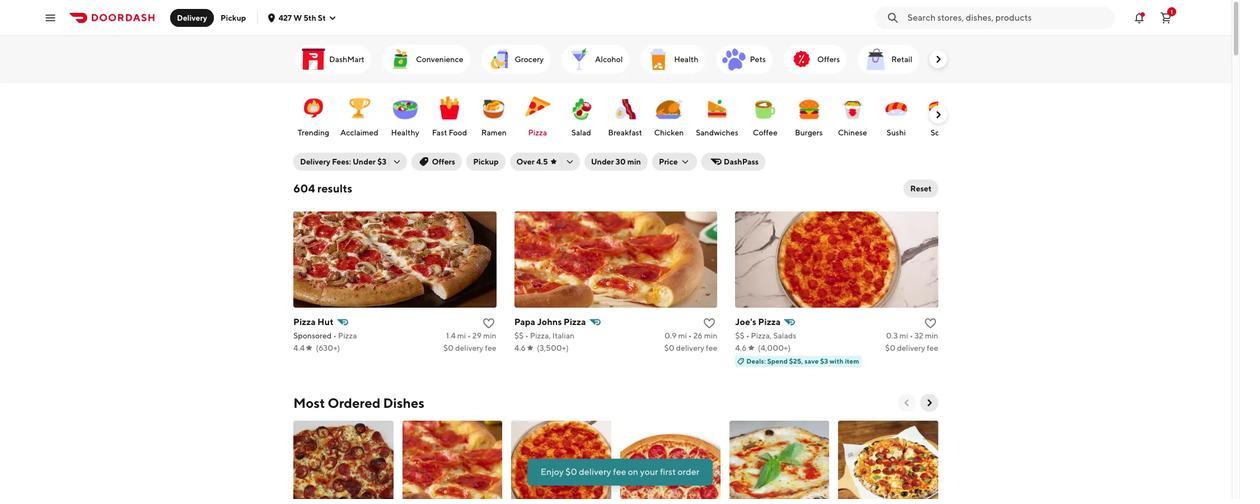 Task type: locate. For each thing, give the bounding box(es) containing it.
reset
[[911, 184, 932, 193]]

0.3
[[887, 332, 898, 341]]

• down joe's
[[747, 332, 750, 341]]

fee down 0.9 mi • 26 min in the right of the page
[[706, 344, 718, 353]]

catering image
[[935, 46, 962, 73]]

delivery
[[177, 13, 207, 22], [300, 157, 331, 166]]

$​0 delivery fee for papa johns pizza
[[665, 344, 718, 353]]

delivery down 0.3 mi • 32 min
[[898, 344, 926, 353]]

4.6 for papa johns pizza
[[515, 344, 526, 353]]

next button of carousel image right previous button of carousel icon
[[924, 398, 936, 409]]

pickup for leftmost pickup button
[[221, 13, 246, 22]]

mi
[[458, 332, 466, 341], [679, 332, 687, 341], [900, 332, 909, 341]]

convenience image
[[387, 46, 414, 73]]

pickup down ramen
[[473, 157, 499, 166]]

retail
[[892, 55, 913, 64]]

pickup
[[221, 13, 246, 22], [473, 157, 499, 166]]

1 vertical spatial $3
[[821, 357, 829, 366]]

coffee
[[753, 128, 778, 137]]

$25,
[[790, 357, 804, 366]]

$3 left with
[[821, 357, 829, 366]]

pizza,
[[530, 332, 551, 341], [751, 332, 772, 341]]

acclaimed
[[341, 128, 379, 137]]

$​0 down 0.3
[[886, 344, 896, 353]]

1 horizontal spatial delivery
[[300, 157, 331, 166]]

trending
[[298, 128, 329, 137]]

3 mi from the left
[[900, 332, 909, 341]]

mi for papa johns pizza
[[679, 332, 687, 341]]

save
[[805, 357, 819, 366]]

1 horizontal spatial pizza,
[[751, 332, 772, 341]]

min right 30
[[628, 157, 641, 166]]

alcohol image
[[566, 46, 593, 73]]

under 30 min button
[[585, 153, 648, 171]]

salads
[[774, 332, 797, 341]]

fee down 0.3 mi • 32 min
[[927, 344, 939, 353]]

$$ down papa
[[515, 332, 524, 341]]

1 vertical spatial next button of carousel image
[[924, 398, 936, 409]]

fee down the "1.4 mi • 29 min"
[[485, 344, 497, 353]]

0 horizontal spatial mi
[[458, 332, 466, 341]]

2 horizontal spatial mi
[[900, 332, 909, 341]]

0 horizontal spatial 4.6
[[515, 344, 526, 353]]

0 horizontal spatial delivery
[[177, 13, 207, 22]]

1 horizontal spatial $$
[[736, 332, 745, 341]]

mi for joe's pizza
[[900, 332, 909, 341]]

4.6
[[515, 344, 526, 353], [736, 344, 747, 353]]

• left '26' at the bottom of page
[[689, 332, 692, 341]]

$$ for joe's
[[736, 332, 745, 341]]

1 vertical spatial pickup
[[473, 157, 499, 166]]

4.6 up deals: at right
[[736, 344, 747, 353]]

next button of carousel image
[[933, 109, 944, 120]]

min down click to add this store to your saved list icon
[[926, 332, 939, 341]]

(4,000+)
[[758, 344, 791, 353]]

convenience link
[[383, 45, 470, 74]]

$3 down acclaimed
[[378, 157, 387, 166]]

2 $​0 delivery fee from the left
[[665, 344, 718, 353]]

fee for joe's pizza
[[927, 344, 939, 353]]

1 horizontal spatial mi
[[679, 332, 687, 341]]

• up (630+)
[[333, 332, 337, 341]]

under
[[353, 157, 376, 166], [591, 157, 614, 166]]

soup
[[931, 128, 950, 137]]

fast food
[[432, 128, 467, 137]]

pickup right delivery button
[[221, 13, 246, 22]]

min for papa johns pizza
[[705, 332, 718, 341]]

notification bell image
[[1133, 11, 1147, 24]]

offers button
[[412, 153, 462, 171]]

2 horizontal spatial $​0 delivery fee
[[886, 344, 939, 353]]

2 4.6 from the left
[[736, 344, 747, 353]]

2 horizontal spatial $​0
[[886, 344, 896, 353]]

$​0 delivery fee
[[444, 344, 497, 353], [665, 344, 718, 353], [886, 344, 939, 353]]

fast
[[432, 128, 447, 137]]

0 horizontal spatial $​0 delivery fee
[[444, 344, 497, 353]]

click to add this store to your saved list image up the "1.4 mi • 29 min"
[[482, 317, 496, 331]]

32
[[915, 332, 924, 341]]

1 horizontal spatial pickup
[[473, 157, 499, 166]]

pickup button down ramen
[[467, 153, 506, 171]]

0 horizontal spatial $$
[[515, 332, 524, 341]]

click to add this store to your saved list image up 0.9 mi • 26 min in the right of the page
[[703, 317, 717, 331]]

0 horizontal spatial pickup button
[[214, 9, 253, 27]]

2 $​0 from the left
[[665, 344, 675, 353]]

$$
[[515, 332, 524, 341], [736, 332, 745, 341]]

0 vertical spatial offers
[[818, 55, 840, 64]]

• left 29
[[468, 332, 471, 341]]

johns
[[537, 317, 562, 328]]

order
[[678, 467, 700, 478]]

mi right 1.4
[[458, 332, 466, 341]]

offers
[[818, 55, 840, 64], [432, 157, 456, 166]]

min right 29
[[483, 332, 497, 341]]

• down papa
[[525, 332, 529, 341]]

under left 30
[[591, 157, 614, 166]]

$​0
[[444, 344, 454, 353], [665, 344, 675, 353], [886, 344, 896, 353]]

1 horizontal spatial 4.6
[[736, 344, 747, 353]]

pizza up 4.5
[[528, 128, 547, 137]]

0 vertical spatial delivery
[[177, 13, 207, 22]]

dashmart image
[[300, 46, 327, 73]]

under right 'fees:'
[[353, 157, 376, 166]]

1 click to add this store to your saved list image from the left
[[482, 317, 496, 331]]

1 horizontal spatial $​0 delivery fee
[[665, 344, 718, 353]]

0 vertical spatial pickup button
[[214, 9, 253, 27]]

1 4.6 from the left
[[515, 344, 526, 353]]

over 4.5
[[517, 157, 548, 166]]

$​0 down 0.9
[[665, 344, 675, 353]]

0 horizontal spatial pickup
[[221, 13, 246, 22]]

pizza up sponsored
[[294, 317, 316, 328]]

0 vertical spatial pickup
[[221, 13, 246, 22]]

deals:
[[747, 357, 766, 366]]

(3,500+)
[[537, 344, 569, 353]]

4.6 down papa
[[515, 344, 526, 353]]

delivery for delivery fees: under $3
[[300, 157, 331, 166]]

$​0 down 1.4
[[444, 344, 454, 353]]

$3
[[378, 157, 387, 166], [821, 357, 829, 366]]

delivery for joe's pizza
[[898, 344, 926, 353]]

pizza
[[528, 128, 547, 137], [294, 317, 316, 328], [564, 317, 586, 328], [759, 317, 781, 328], [338, 332, 357, 341]]

0 horizontal spatial under
[[353, 157, 376, 166]]

1 horizontal spatial $​0
[[665, 344, 675, 353]]

retail image
[[863, 46, 890, 73]]

delivery
[[455, 344, 484, 353], [676, 344, 705, 353], [898, 344, 926, 353], [579, 467, 612, 478]]

delivery right $0
[[579, 467, 612, 478]]

1 horizontal spatial pickup button
[[467, 153, 506, 171]]

joe's pizza
[[736, 317, 781, 328]]

0 vertical spatial next button of carousel image
[[933, 54, 944, 65]]

0 horizontal spatial $3
[[378, 157, 387, 166]]

$​0 delivery fee down the "1.4 mi • 29 min"
[[444, 344, 497, 353]]

1 horizontal spatial under
[[591, 157, 614, 166]]

$​0 for joe's pizza
[[886, 344, 896, 353]]

0 horizontal spatial offers
[[432, 157, 456, 166]]

1 $$ from the left
[[515, 332, 524, 341]]

604 results
[[294, 182, 353, 195]]

2 click to add this store to your saved list image from the left
[[703, 317, 717, 331]]

salad
[[572, 128, 591, 137]]

1 mi from the left
[[458, 332, 466, 341]]

1 horizontal spatial click to add this store to your saved list image
[[703, 317, 717, 331]]

delivery for pizza hut
[[455, 344, 484, 353]]

2 mi from the left
[[679, 332, 687, 341]]

click to add this store to your saved list image
[[482, 317, 496, 331], [703, 317, 717, 331]]

3 $​0 from the left
[[886, 344, 896, 353]]

chinese
[[838, 128, 868, 137]]

next button of carousel image right retail
[[933, 54, 944, 65]]

price button
[[653, 153, 697, 171]]

pizza up $$ • pizza, salads
[[759, 317, 781, 328]]

$$ down joe's
[[736, 332, 745, 341]]

3 • from the left
[[525, 332, 529, 341]]

mi right 0.3
[[900, 332, 909, 341]]

delivery down 0.9 mi • 26 min in the right of the page
[[676, 344, 705, 353]]

pizza, down joe's pizza
[[751, 332, 772, 341]]

pizza, down johns
[[530, 332, 551, 341]]

$​0 delivery fee down 0.9 mi • 26 min in the right of the page
[[665, 344, 718, 353]]

1.4
[[446, 332, 456, 341]]

dashpass
[[724, 157, 759, 166]]

min for pizza hut
[[483, 332, 497, 341]]

$​0 delivery fee down 0.3 mi • 32 min
[[886, 344, 939, 353]]

2 pizza, from the left
[[751, 332, 772, 341]]

1 $​0 delivery fee from the left
[[444, 344, 497, 353]]

offers right offers icon
[[818, 55, 840, 64]]

5th
[[304, 13, 316, 22]]

mi right 0.9
[[679, 332, 687, 341]]

1 $​0 from the left
[[444, 344, 454, 353]]

next button of carousel image
[[933, 54, 944, 65], [924, 398, 936, 409]]

0 horizontal spatial click to add this store to your saved list image
[[482, 317, 496, 331]]

• left '32'
[[910, 332, 914, 341]]

2 under from the left
[[591, 157, 614, 166]]

previous button of carousel image
[[902, 398, 913, 409]]

health
[[675, 55, 699, 64]]

over
[[517, 157, 535, 166]]

3 $​0 delivery fee from the left
[[886, 344, 939, 353]]

on
[[628, 467, 639, 478]]

with
[[830, 357, 844, 366]]

pickup button left the 427
[[214, 9, 253, 27]]

0 horizontal spatial $​0
[[444, 344, 454, 353]]

offers down fast
[[432, 157, 456, 166]]

1 vertical spatial offers
[[432, 157, 456, 166]]

fee
[[485, 344, 497, 353], [706, 344, 718, 353], [927, 344, 939, 353], [613, 467, 626, 478]]

2 $$ from the left
[[736, 332, 745, 341]]

pizza up (630+)
[[338, 332, 357, 341]]

0 horizontal spatial pizza,
[[530, 332, 551, 341]]

alcohol
[[595, 55, 623, 64]]

delivery button
[[170, 9, 214, 27]]

joe's
[[736, 317, 757, 328]]

$$ for papa
[[515, 332, 524, 341]]

1 pizza, from the left
[[530, 332, 551, 341]]

sandwiches
[[696, 128, 739, 137]]

min right '26' at the bottom of page
[[705, 332, 718, 341]]

1 vertical spatial pickup button
[[467, 153, 506, 171]]

delivery inside button
[[177, 13, 207, 22]]

pickup button
[[214, 9, 253, 27], [467, 153, 506, 171]]

delivery down the "1.4 mi • 29 min"
[[455, 344, 484, 353]]

4.4
[[294, 344, 305, 353]]

4.6 for joe's pizza
[[736, 344, 747, 353]]

1 vertical spatial delivery
[[300, 157, 331, 166]]



Task type: describe. For each thing, give the bounding box(es) containing it.
most
[[294, 395, 325, 411]]

fee for papa johns pizza
[[706, 344, 718, 353]]

26
[[694, 332, 703, 341]]

(630+)
[[316, 344, 340, 353]]

$​0 for pizza hut
[[444, 344, 454, 353]]

first
[[660, 467, 676, 478]]

hut
[[318, 317, 334, 328]]

dashpass button
[[702, 153, 766, 171]]

$​0 delivery fee for joe's pizza
[[886, 344, 939, 353]]

papa johns pizza
[[515, 317, 586, 328]]

under 30 min
[[591, 157, 641, 166]]

fee for pizza hut
[[485, 344, 497, 353]]

427 w 5th st
[[279, 13, 326, 22]]

most ordered dishes
[[294, 395, 425, 411]]

30
[[616, 157, 626, 166]]

1 horizontal spatial $3
[[821, 357, 829, 366]]

convenience
[[416, 55, 464, 64]]

$​0 delivery fee for pizza hut
[[444, 344, 497, 353]]

enjoy
[[541, 467, 564, 478]]

w
[[294, 13, 302, 22]]

deals: spend $25, save $3 with item
[[747, 357, 860, 366]]

$0
[[566, 467, 577, 478]]

dashmart
[[329, 55, 365, 64]]

sushi
[[887, 128, 906, 137]]

4 • from the left
[[689, 332, 692, 341]]

italian
[[553, 332, 575, 341]]

grocery link
[[481, 45, 551, 74]]

min inside button
[[628, 157, 641, 166]]

604
[[294, 182, 315, 195]]

sponsored • pizza
[[294, 332, 357, 341]]

papa
[[515, 317, 536, 328]]

results
[[318, 182, 353, 195]]

fee left on
[[613, 467, 626, 478]]

offers inside "button"
[[432, 157, 456, 166]]

grocery
[[515, 55, 544, 64]]

0.9
[[665, 332, 677, 341]]

retail link
[[858, 45, 920, 74]]

2 • from the left
[[468, 332, 471, 341]]

spend
[[768, 357, 788, 366]]

0 vertical spatial $3
[[378, 157, 387, 166]]

click to add this store to your saved list image for pizza hut
[[482, 317, 496, 331]]

$$ • pizza, italian
[[515, 332, 575, 341]]

29
[[473, 332, 482, 341]]

delivery for delivery
[[177, 13, 207, 22]]

health image
[[646, 46, 672, 73]]

1
[[1171, 8, 1174, 15]]

delivery for papa johns pizza
[[676, 344, 705, 353]]

delivery fees: under $3
[[300, 157, 387, 166]]

pickup for bottommost pickup button
[[473, 157, 499, 166]]

sponsored
[[294, 332, 332, 341]]

427 w 5th st button
[[267, 13, 337, 22]]

acclaimed link
[[338, 89, 381, 141]]

offers link
[[784, 45, 847, 74]]

ordered
[[328, 395, 381, 411]]

pizza up italian
[[564, 317, 586, 328]]

pizza, for pizza
[[751, 332, 772, 341]]

breakfast
[[609, 128, 642, 137]]

Store search: begin typing to search for stores available on DoorDash text field
[[908, 11, 1109, 24]]

trending link
[[295, 89, 333, 141]]

6 • from the left
[[910, 332, 914, 341]]

1 horizontal spatial offers
[[818, 55, 840, 64]]

chicken
[[655, 128, 684, 137]]

grocery image
[[486, 46, 513, 73]]

ramen
[[482, 128, 507, 137]]

$​0 for papa johns pizza
[[665, 344, 675, 353]]

price
[[659, 157, 678, 166]]

pets image
[[721, 46, 748, 73]]

fees:
[[332, 157, 351, 166]]

1 under from the left
[[353, 157, 376, 166]]

over 4.5 button
[[510, 153, 580, 171]]

1 • from the left
[[333, 332, 337, 341]]

pets link
[[717, 45, 773, 74]]

$$ • pizza, salads
[[736, 332, 797, 341]]

st
[[318, 13, 326, 22]]

mi for pizza hut
[[458, 332, 466, 341]]

dashmart link
[[296, 45, 371, 74]]

5 • from the left
[[747, 332, 750, 341]]

pets
[[750, 55, 766, 64]]

pizza hut
[[294, 317, 334, 328]]

alcohol link
[[562, 45, 630, 74]]

offers image
[[789, 46, 816, 73]]

health link
[[641, 45, 706, 74]]

dishes
[[383, 395, 425, 411]]

reset button
[[904, 180, 939, 198]]

1.4 mi • 29 min
[[446, 332, 497, 341]]

click to add this store to your saved list image for papa johns pizza
[[703, 317, 717, 331]]

click to add this store to your saved list image
[[924, 317, 938, 331]]

open menu image
[[44, 11, 57, 24]]

2 items, open order cart image
[[1160, 11, 1174, 24]]

1 button
[[1156, 6, 1178, 29]]

food
[[449, 128, 467, 137]]

4.5
[[537, 157, 548, 166]]

pizza, for johns
[[530, 332, 551, 341]]

enjoy $0 delivery fee on your first order
[[541, 467, 700, 478]]

under inside under 30 min button
[[591, 157, 614, 166]]

0.3 mi • 32 min
[[887, 332, 939, 341]]

min for joe's pizza
[[926, 332, 939, 341]]

item
[[845, 357, 860, 366]]

burgers
[[795, 128, 823, 137]]

healthy
[[391, 128, 419, 137]]

your
[[640, 467, 659, 478]]



Task type: vqa. For each thing, say whether or not it's contained in the screenshot.
"PICKUP"
yes



